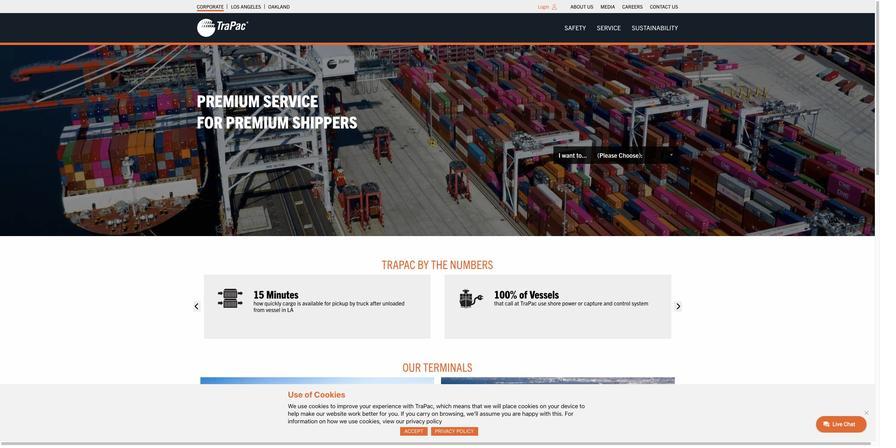 Task type: vqa. For each thing, say whether or not it's contained in the screenshot.
first Category from the bottom
no



Task type: describe. For each thing, give the bounding box(es) containing it.
accept
[[405, 429, 424, 434]]

login
[[538, 3, 549, 10]]

will
[[493, 403, 501, 410]]

assume
[[480, 411, 500, 417]]

after
[[370, 300, 381, 307]]

means
[[453, 403, 471, 410]]

careers
[[623, 3, 643, 10]]

device
[[561, 403, 578, 410]]

for inside the premium service for premium shippers
[[197, 111, 223, 132]]

call
[[505, 300, 513, 307]]

los angeles
[[231, 3, 261, 10]]

for inside 15 minutes how quickly cargo is available for pickup by truck after unloaded from vessel in la
[[325, 300, 331, 307]]

safety
[[565, 24, 586, 32]]

1 cookies from the left
[[309, 403, 329, 410]]

to...
[[577, 151, 587, 159]]

we'll
[[467, 411, 478, 417]]

information
[[288, 418, 318, 425]]

media link
[[601, 2, 615, 11]]

use
[[288, 390, 303, 400]]

sustainability
[[632, 24, 678, 32]]

menu bar containing safety
[[559, 21, 684, 35]]

los angeles link
[[231, 2, 261, 11]]

how inside use of cookies we use cookies to improve your experience with trapac, which means that we will place cookies on your device to help make our website work better for you. if you carry on browsing, we'll assume you are happy with this. for information on how we use cookies, view our privacy policy
[[327, 418, 338, 425]]

happy
[[522, 411, 539, 417]]

trapac
[[382, 257, 416, 272]]

of for vessels
[[519, 288, 528, 301]]

the
[[431, 257, 448, 272]]

carry
[[417, 411, 430, 417]]

is
[[297, 300, 301, 307]]

100% of vessels that call at trapac use shore power or capture and control system
[[494, 288, 649, 307]]

power
[[562, 300, 577, 307]]

from
[[254, 307, 265, 313]]

pickup
[[332, 300, 348, 307]]

minutes
[[266, 288, 299, 301]]

1 vertical spatial premium
[[226, 111, 289, 132]]

15
[[254, 288, 264, 301]]

contact us link
[[650, 2, 678, 11]]

1 horizontal spatial use
[[349, 418, 358, 425]]

0 horizontal spatial we
[[340, 418, 347, 425]]

that inside 100% of vessels that call at trapac use shore power or capture and control system
[[494, 300, 504, 307]]

use inside 100% of vessels that call at trapac use shore power or capture and control system
[[538, 300, 547, 307]]

about us link
[[571, 2, 594, 11]]

better
[[362, 411, 378, 417]]

for inside use of cookies we use cookies to improve your experience with trapac, which means that we will place cookies on your device to help make our website work better for you. if you carry on browsing, we'll assume you are happy with this. for information on how we use cookies, view our privacy policy
[[565, 411, 574, 417]]

capture
[[584, 300, 603, 307]]

about
[[571, 3, 586, 10]]

work
[[348, 411, 361, 417]]

cookies,
[[359, 418, 381, 425]]

or
[[578, 300, 583, 307]]

improve
[[337, 403, 358, 410]]

100%
[[494, 288, 517, 301]]

i want to...
[[559, 151, 587, 159]]

sustainability link
[[627, 21, 684, 35]]

at
[[515, 300, 519, 307]]

of for cookies
[[305, 390, 313, 400]]

media
[[601, 3, 615, 10]]

0 horizontal spatial with
[[403, 403, 414, 410]]

corporate
[[197, 3, 224, 10]]

numbers
[[450, 257, 493, 272]]

main content containing trapac by the numbers
[[190, 257, 685, 446]]

by
[[418, 257, 429, 272]]

experience
[[373, 403, 401, 410]]

service inside the premium service for premium shippers
[[263, 90, 318, 111]]

policy
[[457, 429, 474, 434]]

trapac,
[[415, 403, 435, 410]]

accept link
[[400, 427, 428, 436]]

privacy
[[406, 418, 425, 425]]

available
[[302, 300, 323, 307]]

if
[[401, 411, 404, 417]]

i
[[559, 151, 561, 159]]

1 you from the left
[[406, 411, 415, 417]]

menu bar containing about us
[[567, 2, 682, 11]]

place
[[503, 403, 517, 410]]

cargo
[[283, 300, 296, 307]]

contact
[[650, 3, 671, 10]]

trapac by the numbers
[[382, 257, 493, 272]]

login link
[[538, 3, 549, 10]]



Task type: locate. For each thing, give the bounding box(es) containing it.
vessels
[[530, 288, 559, 301]]

on left device
[[540, 403, 547, 410]]

1 vertical spatial on
[[432, 411, 438, 417]]

la
[[287, 307, 294, 313]]

with up if
[[403, 403, 414, 410]]

1 horizontal spatial to
[[580, 403, 585, 410]]

0 horizontal spatial service
[[263, 90, 318, 111]]

2 us from the left
[[672, 3, 678, 10]]

for down experience
[[380, 411, 387, 417]]

view
[[383, 418, 395, 425]]

1 vertical spatial service
[[263, 90, 318, 111]]

0 horizontal spatial for
[[197, 111, 223, 132]]

of inside 100% of vessels that call at trapac use shore power or capture and control system
[[519, 288, 528, 301]]

vessel
[[266, 307, 280, 313]]

of right at at the right of the page
[[519, 288, 528, 301]]

truck
[[357, 300, 369, 307]]

for
[[325, 300, 331, 307], [380, 411, 387, 417]]

use of cookies we use cookies to improve your experience with trapac, which means that we will place cookies on your device to help make our website work better for you. if you carry on browsing, we'll assume you are happy with this. for information on how we use cookies, view our privacy policy
[[288, 390, 585, 425]]

0 horizontal spatial cookies
[[309, 403, 329, 410]]

1 vertical spatial menu bar
[[559, 21, 684, 35]]

1 horizontal spatial for
[[565, 411, 574, 417]]

menu bar up service link
[[567, 2, 682, 11]]

of right the use
[[305, 390, 313, 400]]

our
[[403, 360, 421, 374]]

to up website
[[330, 403, 336, 410]]

that up we'll
[[472, 403, 482, 410]]

0 vertical spatial how
[[254, 300, 263, 307]]

0 vertical spatial service
[[597, 24, 621, 32]]

0 horizontal spatial our
[[316, 411, 325, 417]]

want
[[562, 151, 575, 159]]

us for contact us
[[672, 3, 678, 10]]

0 vertical spatial menu bar
[[567, 2, 682, 11]]

us inside 'link'
[[672, 3, 678, 10]]

for
[[197, 111, 223, 132], [565, 411, 574, 417]]

1 horizontal spatial on
[[432, 411, 438, 417]]

we
[[288, 403, 296, 410]]

how inside 15 minutes how quickly cargo is available for pickup by truck after unloaded from vessel in la
[[254, 300, 263, 307]]

control
[[614, 300, 631, 307]]

0 horizontal spatial to
[[330, 403, 336, 410]]

our
[[316, 411, 325, 417], [396, 418, 405, 425]]

2 vertical spatial use
[[349, 418, 358, 425]]

1 horizontal spatial that
[[494, 300, 504, 307]]

0 vertical spatial for
[[197, 111, 223, 132]]

1 vertical spatial we
[[340, 418, 347, 425]]

and
[[604, 300, 613, 307]]

menu bar
[[567, 2, 682, 11], [559, 21, 684, 35]]

are
[[513, 411, 521, 417]]

oakland link
[[268, 2, 290, 11]]

service inside service link
[[597, 24, 621, 32]]

unloaded
[[383, 300, 405, 307]]

1 horizontal spatial service
[[597, 24, 621, 32]]

1 vertical spatial with
[[540, 411, 551, 417]]

main content
[[190, 257, 685, 446]]

how
[[254, 300, 263, 307], [327, 418, 338, 425]]

with
[[403, 403, 414, 410], [540, 411, 551, 417]]

that inside use of cookies we use cookies to improve your experience with trapac, which means that we will place cookies on your device to help make our website work better for you. if you carry on browsing, we'll assume you are happy with this. for information on how we use cookies, view our privacy policy
[[472, 403, 482, 410]]

2 horizontal spatial use
[[538, 300, 547, 307]]

your
[[360, 403, 371, 410], [548, 403, 560, 410]]

0 horizontal spatial solid image
[[193, 302, 201, 312]]

1 horizontal spatial for
[[380, 411, 387, 417]]

our down if
[[396, 418, 405, 425]]

how left quickly
[[254, 300, 263, 307]]

cookies up make
[[309, 403, 329, 410]]

terminals
[[423, 360, 473, 374]]

1 horizontal spatial with
[[540, 411, 551, 417]]

0 vertical spatial premium
[[197, 90, 260, 111]]

privacy policy link
[[431, 427, 478, 436]]

to
[[330, 403, 336, 410], [580, 403, 585, 410]]

website
[[327, 411, 347, 417]]

menu bar down careers 'link'
[[559, 21, 684, 35]]

careers link
[[623, 2, 643, 11]]

how down website
[[327, 418, 338, 425]]

1 horizontal spatial our
[[396, 418, 405, 425]]

2 horizontal spatial on
[[540, 403, 547, 410]]

us right "about"
[[587, 3, 594, 10]]

privacy
[[435, 429, 455, 434]]

0 vertical spatial that
[[494, 300, 504, 307]]

no image
[[863, 410, 870, 416]]

1 vertical spatial for
[[565, 411, 574, 417]]

los
[[231, 3, 240, 10]]

on up "policy" at the bottom of page
[[432, 411, 438, 417]]

0 vertical spatial on
[[540, 403, 547, 410]]

make
[[301, 411, 315, 417]]

us for about us
[[587, 3, 594, 10]]

cookies
[[309, 403, 329, 410], [518, 403, 539, 410]]

trapac
[[521, 300, 537, 307]]

0 horizontal spatial on
[[319, 418, 326, 425]]

1 horizontal spatial your
[[548, 403, 560, 410]]

contact us
[[650, 3, 678, 10]]

1 solid image from the left
[[193, 302, 201, 312]]

2 vertical spatial on
[[319, 418, 326, 425]]

we down website
[[340, 418, 347, 425]]

15 minutes how quickly cargo is available for pickup by truck after unloaded from vessel in la
[[254, 288, 405, 313]]

which
[[436, 403, 452, 410]]

corporate link
[[197, 2, 224, 11]]

this.
[[553, 411, 564, 417]]

cookies up happy
[[518, 403, 539, 410]]

policy
[[427, 418, 442, 425]]

cookies
[[314, 390, 346, 400]]

that left call
[[494, 300, 504, 307]]

0 vertical spatial for
[[325, 300, 331, 307]]

of inside use of cookies we use cookies to improve your experience with trapac, which means that we will place cookies on your device to help make our website work better for you. if you carry on browsing, we'll assume you are happy with this. for information on how we use cookies, view our privacy policy
[[305, 390, 313, 400]]

1 horizontal spatial cookies
[[518, 403, 539, 410]]

us
[[587, 3, 594, 10], [672, 3, 678, 10]]

with left this.
[[540, 411, 551, 417]]

0 vertical spatial use
[[538, 300, 547, 307]]

solid image
[[193, 302, 201, 312], [675, 302, 682, 312]]

our right make
[[316, 411, 325, 417]]

you right if
[[406, 411, 415, 417]]

2 to from the left
[[580, 403, 585, 410]]

shippers
[[292, 111, 358, 132]]

0 horizontal spatial of
[[305, 390, 313, 400]]

1 to from the left
[[330, 403, 336, 410]]

use down work
[[349, 418, 358, 425]]

help
[[288, 411, 299, 417]]

on right information
[[319, 418, 326, 425]]

0 vertical spatial our
[[316, 411, 325, 417]]

1 vertical spatial how
[[327, 418, 338, 425]]

2 solid image from the left
[[675, 302, 682, 312]]

by
[[350, 300, 355, 307]]

quickly
[[265, 300, 281, 307]]

0 horizontal spatial how
[[254, 300, 263, 307]]

safety link
[[559, 21, 592, 35]]

0 vertical spatial with
[[403, 403, 414, 410]]

to right device
[[580, 403, 585, 410]]

0 vertical spatial we
[[484, 403, 491, 410]]

our terminals
[[403, 360, 473, 374]]

light image
[[552, 4, 557, 10]]

1 horizontal spatial how
[[327, 418, 338, 425]]

you.
[[388, 411, 400, 417]]

0 horizontal spatial your
[[360, 403, 371, 410]]

0 horizontal spatial you
[[406, 411, 415, 417]]

2 your from the left
[[548, 403, 560, 410]]

1 horizontal spatial you
[[502, 411, 511, 417]]

your up better
[[360, 403, 371, 410]]

you
[[406, 411, 415, 417], [502, 411, 511, 417]]

you down the place
[[502, 411, 511, 417]]

your up this.
[[548, 403, 560, 410]]

for left pickup
[[325, 300, 331, 307]]

in
[[282, 307, 286, 313]]

us right contact
[[672, 3, 678, 10]]

1 horizontal spatial of
[[519, 288, 528, 301]]

we up assume at right
[[484, 403, 491, 410]]

1 vertical spatial of
[[305, 390, 313, 400]]

0 horizontal spatial use
[[298, 403, 307, 410]]

system
[[632, 300, 649, 307]]

1 vertical spatial use
[[298, 403, 307, 410]]

1 horizontal spatial us
[[672, 3, 678, 10]]

use up make
[[298, 403, 307, 410]]

angeles
[[241, 3, 261, 10]]

1 horizontal spatial solid image
[[675, 302, 682, 312]]

1 vertical spatial our
[[396, 418, 405, 425]]

1 horizontal spatial we
[[484, 403, 491, 410]]

0 horizontal spatial for
[[325, 300, 331, 307]]

0 horizontal spatial us
[[587, 3, 594, 10]]

1 us from the left
[[587, 3, 594, 10]]

oakland
[[268, 3, 290, 10]]

2 you from the left
[[502, 411, 511, 417]]

1 vertical spatial for
[[380, 411, 387, 417]]

0 vertical spatial of
[[519, 288, 528, 301]]

browsing,
[[440, 411, 465, 417]]

about us
[[571, 3, 594, 10]]

premium service for premium shippers
[[197, 90, 358, 132]]

shore
[[548, 300, 561, 307]]

privacy policy
[[435, 429, 474, 434]]

service link
[[592, 21, 627, 35]]

1 vertical spatial that
[[472, 403, 482, 410]]

1 your from the left
[[360, 403, 371, 410]]

service
[[597, 24, 621, 32], [263, 90, 318, 111]]

corporate image
[[197, 18, 248, 37]]

use left shore
[[538, 300, 547, 307]]

0 horizontal spatial that
[[472, 403, 482, 410]]

2 cookies from the left
[[518, 403, 539, 410]]

for inside use of cookies we use cookies to improve your experience with trapac, which means that we will place cookies on your device to help make our website work better for you. if you carry on browsing, we'll assume you are happy with this. for information on how we use cookies, view our privacy policy
[[380, 411, 387, 417]]

we
[[484, 403, 491, 410], [340, 418, 347, 425]]



